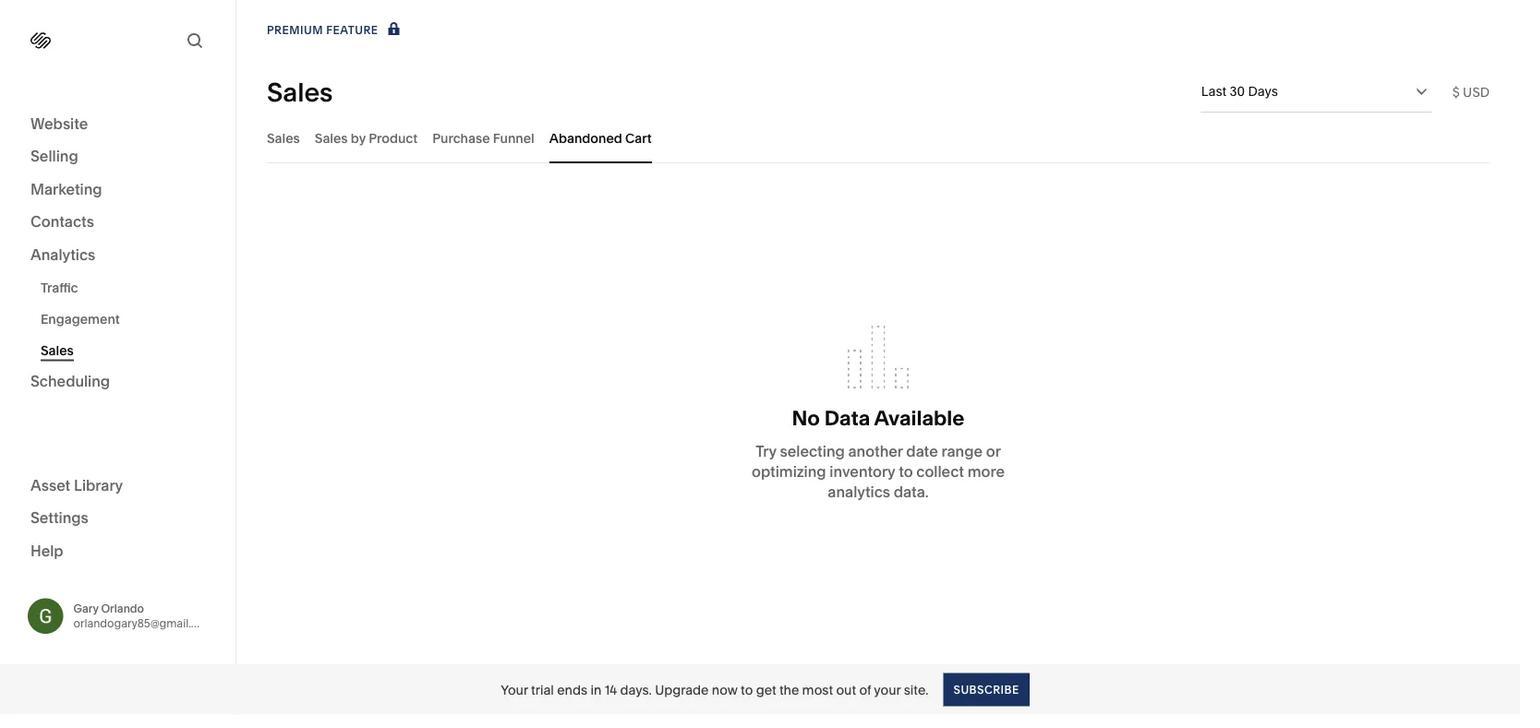 Task type: vqa. For each thing, say whether or not it's contained in the screenshot.
'Premium Feature' button
yes



Task type: describe. For each thing, give the bounding box(es) containing it.
data.
[[894, 483, 929, 501]]

abandoned cart
[[549, 130, 652, 146]]

marketing
[[30, 180, 102, 198]]

website link
[[30, 114, 205, 135]]

your
[[874, 683, 901, 698]]

days.
[[620, 683, 652, 698]]

out
[[836, 683, 856, 698]]

sales button
[[267, 113, 300, 164]]

selling
[[30, 147, 78, 165]]

abandoned
[[549, 130, 622, 146]]

sales by product
[[315, 130, 418, 146]]

no data available
[[792, 406, 965, 431]]

asset
[[30, 477, 70, 495]]

sales inside button
[[315, 130, 348, 146]]

ends
[[557, 683, 588, 698]]

product
[[369, 130, 418, 146]]

purchase funnel button
[[433, 113, 535, 164]]

data
[[825, 406, 871, 431]]

cart
[[625, 130, 652, 146]]

funnel
[[493, 130, 535, 146]]

analytics link
[[30, 245, 205, 267]]

trial
[[531, 683, 554, 698]]

no
[[792, 406, 820, 431]]

help link
[[30, 541, 63, 562]]

your
[[501, 683, 528, 698]]

optimizing
[[752, 463, 826, 481]]

scheduling link
[[30, 372, 205, 394]]

to for now
[[741, 683, 753, 698]]

feature
[[326, 24, 378, 37]]

orlando
[[101, 603, 144, 616]]

premium
[[267, 24, 323, 37]]

collect
[[917, 463, 964, 481]]

get
[[756, 683, 777, 698]]

asset library link
[[30, 476, 205, 497]]

by
[[351, 130, 366, 146]]

purchase
[[433, 130, 490, 146]]

14
[[605, 683, 617, 698]]

contacts
[[30, 213, 94, 231]]

try
[[756, 443, 777, 461]]

marketing link
[[30, 179, 205, 201]]

analytics
[[30, 246, 95, 264]]

purchase funnel
[[433, 130, 535, 146]]

most
[[802, 683, 833, 698]]

website
[[30, 115, 88, 133]]

last 30 days
[[1202, 84, 1279, 99]]



Task type: locate. For each thing, give the bounding box(es) containing it.
gary
[[73, 603, 99, 616]]

engagement link
[[41, 303, 215, 335]]

sales link
[[41, 335, 215, 366]]

try selecting another date range or optimizing inventory to collect more analytics data.
[[752, 443, 1005, 501]]

to
[[899, 463, 913, 481], [741, 683, 753, 698]]

another
[[849, 443, 903, 461]]

help
[[30, 542, 63, 560]]

$ usd
[[1453, 84, 1490, 100]]

now
[[712, 683, 738, 698]]

or
[[986, 443, 1001, 461]]

asset library
[[30, 477, 123, 495]]

to for inventory
[[899, 463, 913, 481]]

settings link
[[30, 509, 205, 530]]

date
[[907, 443, 938, 461]]

analytics
[[828, 483, 891, 501]]

more
[[968, 463, 1005, 481]]

30
[[1230, 84, 1245, 99]]

in
[[591, 683, 602, 698]]

premium feature button
[[267, 20, 404, 41]]

0 vertical spatial to
[[899, 463, 913, 481]]

1 vertical spatial to
[[741, 683, 753, 698]]

last
[[1202, 84, 1227, 99]]

days
[[1248, 84, 1279, 99]]

subscribe
[[954, 684, 1020, 697]]

traffic
[[41, 280, 78, 296]]

orlandogary85@gmail.com
[[73, 617, 215, 631]]

last 30 days button
[[1202, 71, 1433, 112]]

1 horizontal spatial to
[[899, 463, 913, 481]]

settings
[[30, 509, 89, 528]]

subscribe button
[[944, 674, 1030, 707]]

library
[[74, 477, 123, 495]]

the
[[780, 683, 799, 698]]

inventory
[[830, 463, 896, 481]]

tab list
[[267, 113, 1490, 164]]

gary orlando orlandogary85@gmail.com
[[73, 603, 215, 631]]

engagement
[[41, 311, 120, 327]]

scheduling
[[30, 373, 110, 391]]

traffic link
[[41, 272, 215, 303]]

sales
[[267, 76, 333, 108], [267, 130, 300, 146], [315, 130, 348, 146], [41, 343, 74, 358]]

tab list containing sales
[[267, 113, 1490, 164]]

0 horizontal spatial to
[[741, 683, 753, 698]]

to inside try selecting another date range or optimizing inventory to collect more analytics data.
[[899, 463, 913, 481]]

abandoned cart button
[[549, 113, 652, 164]]

upgrade
[[655, 683, 709, 698]]

your trial ends in 14 days. upgrade now to get the most out of your site.
[[501, 683, 929, 698]]

selling link
[[30, 146, 205, 168]]

$
[[1453, 84, 1460, 100]]

premium feature
[[267, 24, 378, 37]]

to left get
[[741, 683, 753, 698]]

available
[[874, 406, 965, 431]]

to up the data.
[[899, 463, 913, 481]]

usd
[[1463, 84, 1490, 100]]

range
[[942, 443, 983, 461]]

site.
[[904, 683, 929, 698]]

of
[[860, 683, 871, 698]]

selecting
[[780, 443, 845, 461]]

contacts link
[[30, 212, 205, 234]]

sales by product button
[[315, 113, 418, 164]]



